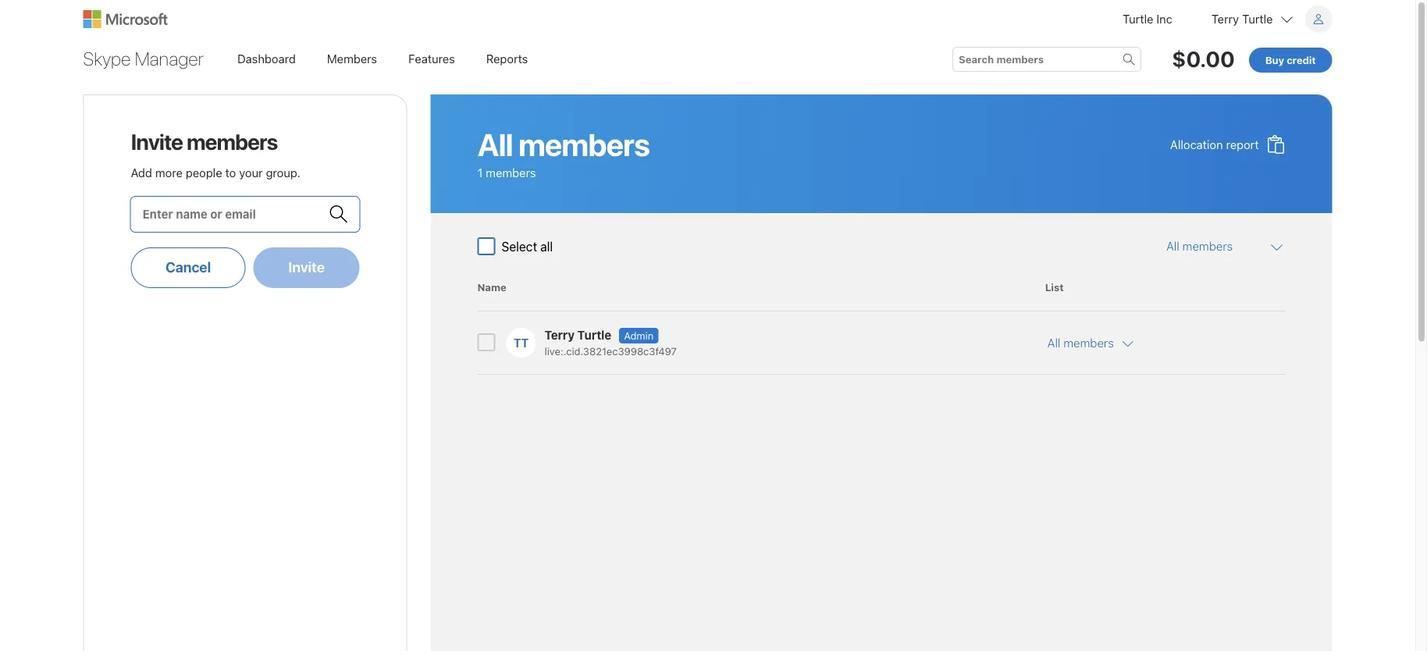 Task type: vqa. For each thing, say whether or not it's contained in the screenshot.
Enter name or email text box
yes



Task type: locate. For each thing, give the bounding box(es) containing it.
turtle up live:.cid.3821ec3998c3f497
[[578, 328, 612, 342]]

name
[[478, 282, 507, 293]]

1 horizontal spatial terry turtle
[[1212, 12, 1273, 26]]

0 vertical spatial invite
[[131, 128, 183, 154]]

terry turtle button
[[1212, 5, 1333, 33]]

skype manager link
[[80, 41, 207, 76]]

terry turtle up "buy"
[[1212, 12, 1273, 26]]

0 vertical spatial terry
[[1212, 12, 1240, 26]]

2 horizontal spatial turtle
[[1243, 12, 1273, 26]]

people
[[186, 166, 222, 179]]

select
[[502, 239, 537, 254]]

allocation report
[[1171, 137, 1259, 151]]

invite
[[131, 128, 183, 154], [288, 259, 325, 275]]

turtle up "buy"
[[1243, 12, 1273, 26]]

1 vertical spatial invite
[[288, 259, 325, 275]]

1 horizontal spatial terry
[[1212, 12, 1240, 26]]

0 vertical spatial terry turtle
[[1212, 12, 1273, 26]]

invite inside button
[[288, 259, 325, 275]]

microsoft image
[[83, 10, 168, 28]]

1 horizontal spatial invite
[[288, 259, 325, 275]]

skype
[[83, 48, 131, 70]]

0 horizontal spatial invite
[[131, 128, 183, 154]]

members
[[519, 126, 650, 163], [187, 128, 278, 154], [486, 166, 536, 179]]

turtle inside dropdown button
[[1243, 12, 1273, 26]]

tt
[[514, 336, 529, 350]]

report
[[1227, 137, 1259, 151]]

your
[[239, 166, 263, 179]]

live:.cid.3821ec3998c3f497
[[545, 345, 677, 357]]

reports
[[486, 52, 528, 65]]

reports link
[[476, 44, 538, 73]]

1 vertical spatial terry
[[545, 328, 575, 342]]

allocation report link
[[1161, 126, 1295, 163]]

terry right the tt
[[545, 328, 575, 342]]

Enter name or email text field
[[143, 204, 321, 225]]

terry up $0.00
[[1212, 12, 1240, 26]]

buy credit button
[[1249, 48, 1333, 73]]

add
[[131, 166, 152, 179]]

more
[[155, 166, 183, 179]]

terry turtle inside dropdown button
[[1212, 12, 1273, 26]]

list
[[1046, 282, 1064, 293]]

0 horizontal spatial terry turtle
[[545, 328, 612, 342]]

terry
[[1212, 12, 1240, 26], [545, 328, 575, 342]]

turtle
[[1123, 12, 1154, 26], [1243, 12, 1273, 26], [578, 328, 612, 342]]

turtle left inc
[[1123, 12, 1154, 26]]

manager
[[135, 48, 204, 70]]

all
[[541, 239, 553, 254]]

cancel button
[[131, 248, 246, 288]]

terry turtle
[[1212, 12, 1273, 26], [545, 328, 612, 342]]

terry turtle up live:.cid.3821ec3998c3f497
[[545, 328, 612, 342]]



Task type: describe. For each thing, give the bounding box(es) containing it.
$0.00
[[1172, 46, 1235, 72]]

members for invite members
[[187, 128, 278, 154]]

members
[[327, 52, 377, 65]]

to
[[225, 166, 236, 179]]

turtle inc
[[1123, 12, 1173, 26]]

dashboard
[[237, 52, 296, 65]]

select all members on page 1 element
[[478, 237, 553, 255]]

buy
[[1266, 54, 1285, 66]]

terry inside dropdown button
[[1212, 12, 1240, 26]]

dashboard link
[[227, 44, 306, 73]]

members for all members
[[519, 126, 650, 163]]

1 horizontal spatial turtle
[[1123, 12, 1154, 26]]

buy credit
[[1266, 54, 1316, 66]]

0 horizontal spatial terry
[[545, 328, 575, 342]]

add more people to your group.
[[131, 166, 301, 179]]

cancel
[[166, 259, 211, 275]]

invite members
[[131, 128, 278, 154]]

features link
[[398, 44, 465, 73]]

all
[[478, 126, 513, 163]]

1 members
[[478, 166, 536, 179]]

search image
[[1123, 53, 1136, 65]]

allocation
[[1171, 137, 1224, 151]]

Search members text field
[[959, 52, 1136, 67]]

invite button
[[254, 248, 360, 288]]

invite for invite
[[288, 259, 325, 275]]

members link
[[317, 44, 387, 73]]

skype manager
[[83, 48, 204, 70]]

invite for invite members
[[131, 128, 183, 154]]

1 vertical spatial terry turtle
[[545, 328, 612, 342]]

tt link
[[506, 327, 537, 359]]

select all
[[502, 239, 553, 254]]

members for 1 members
[[486, 166, 536, 179]]

group.
[[266, 166, 301, 179]]

1
[[478, 166, 483, 179]]

features
[[409, 52, 455, 65]]

admin
[[624, 330, 654, 342]]

all members
[[478, 126, 650, 163]]

inc
[[1157, 12, 1173, 26]]

0 horizontal spatial turtle
[[578, 328, 612, 342]]

credit
[[1287, 54, 1316, 66]]

turtle inc link
[[1123, 5, 1173, 33]]



